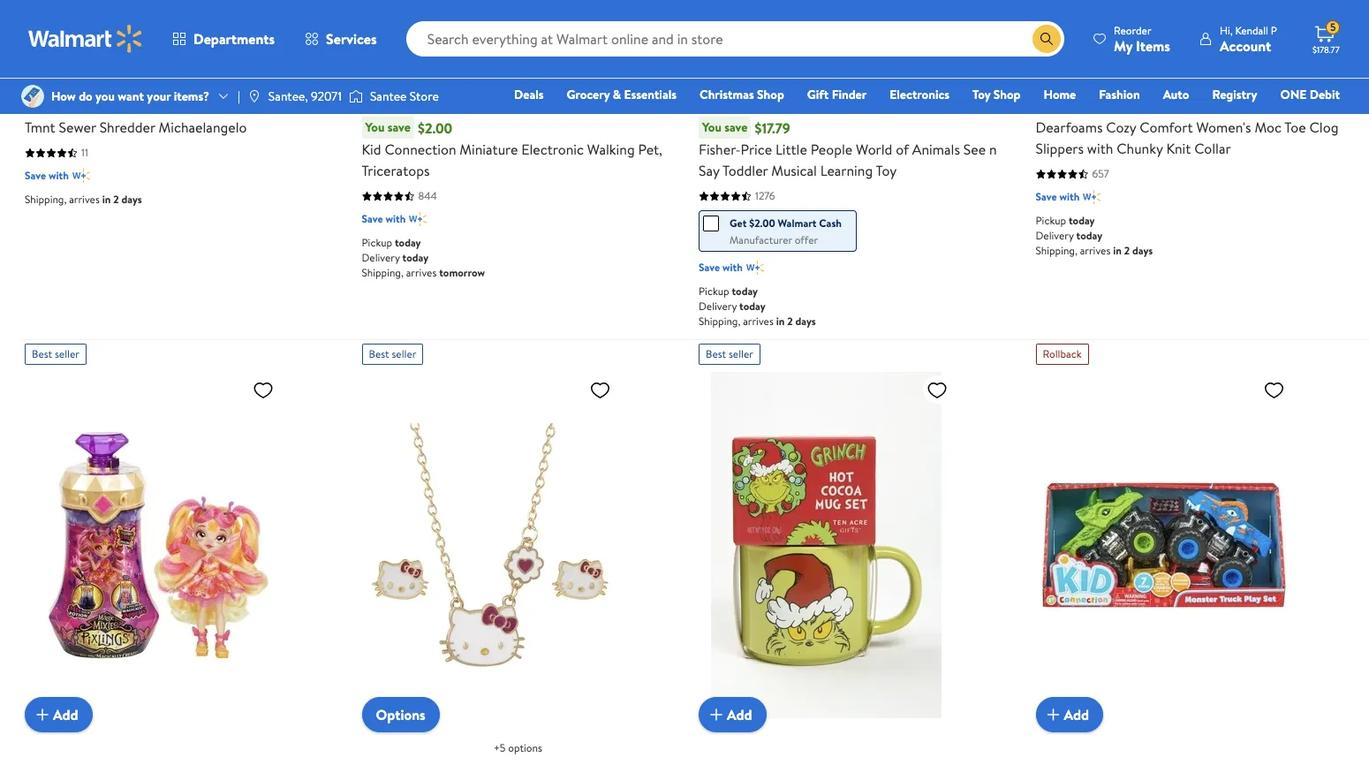 Task type: describe. For each thing, give the bounding box(es) containing it.
reorder my items
[[1114, 23, 1171, 55]]

add to cart image
[[1043, 704, 1064, 725]]

add to favorites list, magic mixies pixlings flitta the butterfly pixling 6.5 inch doll inside a potion bottle, ages 5+ image
[[253, 379, 274, 401]]

manufacturer offer
[[730, 232, 818, 247]]

0 vertical spatial in
[[102, 192, 111, 207]]

$ inside $ 16 00
[[1039, 86, 1046, 105]]

shipping, inside pickup today delivery today shipping, arrives tomorrow
[[362, 265, 404, 280]]

save down tmnt
[[25, 168, 46, 183]]

1 horizontal spatial 2
[[787, 314, 793, 329]]

with inside the dearfoams cozy comfort women's moc toe clog slippers with chunky knit collar
[[1087, 139, 1114, 158]]

departments
[[193, 29, 275, 49]]

black image
[[1103, 59, 1125, 80]]

pickup inside pickup today delivery today shipping, arrives tomorrow
[[362, 235, 392, 250]]

triceratops
[[362, 161, 430, 180]]

&
[[613, 86, 621, 103]]

offer
[[795, 232, 818, 247]]

add to favorites list, kid connection monster truck play set, 7 pieces image
[[1264, 379, 1285, 401]]

1 horizontal spatial $2.00
[[749, 216, 775, 231]]

how
[[51, 87, 76, 105]]

slippers
[[1036, 139, 1084, 158]]

electronics link
[[882, 85, 958, 104]]

chunky
[[1117, 139, 1163, 158]]

2 vertical spatial delivery
[[699, 299, 737, 314]]

$ inside 'now $ 5 22 $7.22'
[[400, 86, 408, 105]]

n
[[989, 140, 997, 159]]

one debit link
[[1273, 85, 1348, 104]]

deals
[[514, 86, 544, 103]]

add for ten acre gifts dr. seuss how the grinch stole christmas mug and hot cocoa set, gift set image
[[727, 705, 752, 724]]

items?
[[174, 87, 209, 105]]

save for price
[[725, 118, 748, 136]]

5 inside 5 $178.77
[[1331, 20, 1336, 35]]

auto link
[[1155, 85, 1197, 104]]

miniature
[[460, 140, 518, 159]]

toy inside you save $17.79 fisher-price little people world of animals see n say toddler musical learning toy
[[876, 161, 897, 180]]

collar
[[1195, 139, 1231, 158]]

sanrio hello kitty girl's stud earring and necklace set image
[[362, 372, 618, 718]]

5 $178.77
[[1313, 20, 1340, 56]]

connection
[[385, 140, 456, 159]]

fashion
[[1099, 86, 1140, 103]]

arrives down manufacturer
[[743, 314, 774, 329]]

$ 16 00
[[1039, 82, 1084, 112]]

Get $2.00 Walmart Cash checkbox
[[703, 216, 719, 232]]

get $2.00 walmart cash walmart plus, element
[[703, 215, 842, 232]]

say
[[699, 161, 720, 180]]

0 horizontal spatial 5
[[409, 82, 421, 112]]

seller for magic mixies pixlings flitta the butterfly pixling 6.5 inch doll inside a potion bottle, ages 5+ image
[[55, 346, 79, 361]]

dearfoams cozy comfort women's moc toe clog slippers with chunky knit collar image
[[1036, 0, 1292, 35]]

one debit walmart+
[[1280, 86, 1340, 128]]

cozy
[[1106, 118, 1137, 137]]

save down get $2.00 walmart cash option
[[699, 260, 720, 275]]

0 vertical spatial days
[[121, 192, 142, 207]]

deals link
[[506, 85, 552, 104]]

santee
[[370, 87, 407, 105]]

2 vertical spatial pickup
[[699, 284, 729, 299]]

electronic
[[521, 140, 584, 159]]

with up pickup today delivery today shipping, arrives tomorrow
[[386, 211, 406, 226]]

dearfoams
[[1036, 118, 1103, 137]]

items
[[1136, 36, 1171, 55]]

walking
[[587, 140, 635, 159]]

seller for sanrio hello kitty girl's stud earring and necklace set image
[[392, 346, 416, 361]]

fisher-price little people world of animals see n say toddler musical learning toy image
[[699, 0, 955, 35]]

of
[[896, 140, 909, 159]]

grocery & essentials link
[[559, 85, 685, 104]]

97
[[48, 85, 63, 105]]

shipping, arrives in 2 days
[[25, 192, 142, 207]]

price
[[741, 140, 772, 159]]

dearfoams cozy comfort women's moc toe clog slippers with chunky knit collar
[[1036, 118, 1339, 158]]

2 horizontal spatial in
[[1113, 243, 1122, 258]]

options for $7.22
[[376, 22, 426, 42]]

christmas shop link
[[692, 85, 792, 104]]

0 horizontal spatial pickup today delivery today shipping, arrives in 2 days
[[699, 284, 816, 329]]

92071
[[311, 87, 342, 105]]

ten acre gifts dr. seuss how the grinch stole christmas mug and hot cocoa set, gift set image
[[699, 372, 955, 718]]

add for magic mixies pixlings flitta the butterfly pixling 6.5 inch doll inside a potion bottle, ages 5+ image
[[53, 705, 78, 724]]

add to favorites list, sanrio hello kitty girl's stud earring and necklace set image
[[590, 379, 611, 401]]

essentials
[[624, 86, 677, 103]]

finder
[[832, 86, 867, 103]]

$ inside now $ 13 29 $31.08
[[738, 86, 745, 105]]

chestnu image
[[1181, 59, 1202, 80]]

home link
[[1036, 85, 1084, 104]]

1 horizontal spatial pickup today delivery today shipping, arrives in 2 days
[[1036, 213, 1153, 258]]

0 vertical spatial delivery
[[1036, 228, 1074, 243]]

search icon image
[[1040, 32, 1054, 46]]

add button for kid connection monster truck play set, 7 pieces image
[[1036, 697, 1104, 732]]

christmas
[[700, 86, 754, 103]]

shop for toy shop
[[994, 86, 1021, 103]]

1 horizontal spatial days
[[796, 314, 816, 329]]

save with down 'triceratops'
[[362, 211, 406, 226]]

11
[[81, 145, 88, 160]]

best for sanrio hello kitty girl's stud earring and necklace set image
[[369, 346, 389, 361]]

$7.22
[[443, 87, 477, 109]]

best for magic mixies pixlings flitta the butterfly pixling 6.5 inch doll inside a potion bottle, ages 5+ image
[[32, 346, 52, 361]]

now $ 13 29 $31.08
[[699, 82, 830, 112]]

+5 options
[[494, 740, 542, 755]]

with down manufacturer
[[723, 260, 743, 275]]

grocery
[[567, 86, 610, 103]]

1 vertical spatial 2
[[1124, 243, 1130, 258]]

learning
[[820, 161, 873, 180]]

delivery inside pickup today delivery today shipping, arrives tomorrow
[[362, 250, 400, 265]]

people
[[811, 140, 853, 159]]

with up shipping, arrives in 2 days
[[49, 168, 69, 183]]

kid connection monster truck play set, 7 pieces image
[[1036, 372, 1292, 718]]

best seller for magic mixies pixlings flitta the butterfly pixling 6.5 inch doll inside a potion bottle, ages 5+ image
[[32, 346, 79, 361]]

see
[[964, 140, 986, 159]]

black plaid image
[[1142, 59, 1163, 80]]

13
[[746, 82, 765, 112]]

magic mixies pixlings flitta the butterfly pixling 6.5 inch doll inside a potion bottle, ages 5+ image
[[25, 372, 281, 718]]

santee store
[[370, 87, 439, 105]]

arrives down 11
[[69, 192, 100, 207]]

walmart image
[[28, 25, 143, 53]]

fisher-
[[699, 140, 741, 159]]

toe
[[1285, 118, 1306, 137]]

0 horizontal spatial 2
[[113, 192, 119, 207]]

tomorrow
[[439, 265, 485, 280]]

kid connection miniature electronic walking pet, triceratops image
[[362, 0, 618, 35]]

options for 16
[[1050, 22, 1100, 42]]

walmart plus image for 16
[[1083, 188, 1101, 206]]

0 vertical spatial toy
[[973, 86, 991, 103]]

services button
[[290, 18, 392, 60]]

comfort
[[1140, 118, 1193, 137]]

add button for magic mixies pixlings flitta the butterfly pixling 6.5 inch doll inside a potion bottle, ages 5+ image
[[25, 697, 92, 732]]

1 horizontal spatial in
[[776, 314, 785, 329]]



Task type: vqa. For each thing, say whether or not it's contained in the screenshot.
"4"
no



Task type: locate. For each thing, give the bounding box(es) containing it.
pickup down get $2.00 walmart cash option
[[699, 284, 729, 299]]

1 horizontal spatial seller
[[392, 346, 416, 361]]

now for 5
[[362, 87, 397, 111]]

arrives left the tomorrow
[[406, 265, 437, 280]]

now left 13
[[699, 87, 734, 111]]

 image
[[349, 87, 363, 105]]

1 best seller from the left
[[32, 346, 79, 361]]

walmart plus image down the 844
[[409, 210, 427, 228]]

seller
[[55, 346, 79, 361], [392, 346, 416, 361], [729, 346, 753, 361]]

1 horizontal spatial delivery
[[699, 299, 737, 314]]

shredder
[[100, 118, 155, 137]]

1 shop from the left
[[757, 86, 784, 103]]

2 horizontal spatial best
[[706, 346, 726, 361]]

world
[[856, 140, 893, 159]]

0 horizontal spatial  image
[[21, 85, 44, 108]]

walmart plus image down 657
[[1083, 188, 1101, 206]]

delivery down manufacturer
[[699, 299, 737, 314]]

tmnt sewer shredder michaelangelo
[[25, 118, 247, 137]]

save
[[25, 168, 46, 183], [1036, 189, 1057, 204], [362, 211, 383, 226], [699, 260, 720, 275]]

save with up shipping, arrives in 2 days
[[25, 168, 69, 183]]

$ left 7
[[28, 86, 35, 105]]

1 horizontal spatial pickup
[[699, 284, 729, 299]]

you for fisher-
[[702, 118, 722, 136]]

0 horizontal spatial walmart plus image
[[72, 167, 90, 185]]

0 horizontal spatial in
[[102, 192, 111, 207]]

options
[[508, 740, 542, 755]]

gift
[[807, 86, 829, 103]]

1 vertical spatial walmart plus image
[[1083, 188, 1101, 206]]

0 horizontal spatial walmart plus image
[[409, 210, 427, 228]]

 image left 97
[[21, 85, 44, 108]]

2 vertical spatial 2
[[787, 314, 793, 329]]

add to favorites list, ten acre gifts dr. seuss how the grinch stole christmas mug and hot cocoa set, gift set image
[[927, 379, 948, 401]]

now
[[362, 87, 397, 111], [699, 87, 734, 111]]

2 vertical spatial days
[[796, 314, 816, 329]]

women's
[[1197, 118, 1252, 137]]

do
[[79, 87, 93, 105]]

toy shop link
[[965, 85, 1029, 104]]

1 vertical spatial pickup today delivery today shipping, arrives in 2 days
[[699, 284, 816, 329]]

1 horizontal spatial best seller
[[369, 346, 416, 361]]

pickup today delivery today shipping, arrives in 2 days down manufacturer
[[699, 284, 816, 329]]

debit
[[1310, 86, 1340, 103]]

walmart plus image
[[72, 167, 90, 185], [1083, 188, 1101, 206]]

best seller for ten acre gifts dr. seuss how the grinch stole christmas mug and hot cocoa set, gift set image
[[706, 346, 753, 361]]

2 horizontal spatial best seller
[[706, 346, 753, 361]]

santee, 92071
[[268, 87, 342, 105]]

one
[[1280, 86, 1307, 103]]

save down slippers
[[1036, 189, 1057, 204]]

$ left 16
[[1039, 86, 1046, 105]]

0 vertical spatial $2.00
[[418, 118, 453, 137]]

$2.00 up manufacturer
[[749, 216, 775, 231]]

best
[[32, 346, 52, 361], [369, 346, 389, 361], [706, 346, 726, 361]]

3 $ from the left
[[738, 86, 745, 105]]

get
[[730, 216, 747, 231]]

 image
[[21, 85, 44, 108], [247, 89, 261, 103]]

seller for ten acre gifts dr. seuss how the grinch stole christmas mug and hot cocoa set, gift set image
[[729, 346, 753, 361]]

1 horizontal spatial walmart plus image
[[746, 259, 764, 277]]

3 seller from the left
[[729, 346, 753, 361]]

0 horizontal spatial shop
[[757, 86, 784, 103]]

2 you from the left
[[702, 118, 722, 136]]

$ inside $ 7 97
[[28, 86, 35, 105]]

2 horizontal spatial days
[[1133, 243, 1153, 258]]

grocery & essentials
[[567, 86, 677, 103]]

0 horizontal spatial $2.00
[[418, 118, 453, 137]]

add for kid connection monster truck play set, 7 pieces image
[[1064, 705, 1089, 724]]

0 horizontal spatial best seller
[[32, 346, 79, 361]]

you up kid
[[365, 118, 385, 136]]

best for ten acre gifts dr. seuss how the grinch stole christmas mug and hot cocoa set, gift set image
[[706, 346, 726, 361]]

0 horizontal spatial toy
[[876, 161, 897, 180]]

you save $2.00 kid connection miniature electronic walking pet, triceratops
[[362, 118, 663, 180]]

$
[[28, 86, 35, 105], [400, 86, 408, 105], [738, 86, 745, 105], [1039, 86, 1046, 105]]

2 $ from the left
[[400, 86, 408, 105]]

knit
[[1167, 139, 1191, 158]]

options link for 16
[[1036, 14, 1114, 50]]

home
[[1044, 86, 1076, 103]]

add
[[53, 22, 78, 41], [727, 22, 752, 41], [53, 705, 78, 724], [727, 705, 752, 724], [1064, 705, 1089, 724]]

0 horizontal spatial days
[[121, 192, 142, 207]]

add button for ten acre gifts dr. seuss how the grinch stole christmas mug and hot cocoa set, gift set image
[[699, 697, 766, 732]]

0 vertical spatial 5
[[1331, 20, 1336, 35]]

1 seller from the left
[[55, 346, 79, 361]]

1 horizontal spatial save
[[725, 118, 748, 136]]

pet,
[[638, 140, 663, 159]]

+5
[[494, 740, 506, 755]]

2 horizontal spatial delivery
[[1036, 228, 1074, 243]]

1 vertical spatial in
[[1113, 243, 1122, 258]]

delivery down slippers
[[1036, 228, 1074, 243]]

3 best seller from the left
[[706, 346, 753, 361]]

1 horizontal spatial best
[[369, 346, 389, 361]]

reorder
[[1114, 23, 1152, 38]]

1 vertical spatial delivery
[[362, 250, 400, 265]]

shop inside christmas shop link
[[757, 86, 784, 103]]

your
[[147, 87, 171, 105]]

1 now from the left
[[362, 87, 397, 111]]

shop for christmas shop
[[757, 86, 784, 103]]

hi, kendall p account
[[1220, 23, 1277, 55]]

1 horizontal spatial toy
[[973, 86, 991, 103]]

tmnt sewer shredder michaelangelo image
[[25, 0, 281, 35]]

 image right |
[[247, 89, 261, 103]]

1 vertical spatial days
[[1133, 243, 1153, 258]]

gift finder
[[807, 86, 867, 103]]

5 right santee
[[409, 82, 421, 112]]

tmnt
[[25, 118, 55, 137]]

save up fisher- at right top
[[725, 118, 748, 136]]

1 vertical spatial pickup
[[362, 235, 392, 250]]

toy up "see"
[[973, 86, 991, 103]]

save with
[[25, 168, 69, 183], [1036, 189, 1080, 204], [362, 211, 406, 226], [699, 260, 743, 275]]

1 horizontal spatial walmart plus image
[[1083, 188, 1101, 206]]

gift finder link
[[799, 85, 875, 104]]

walmart plus image down manufacturer
[[746, 259, 764, 277]]

options link for $7.22
[[362, 14, 440, 50]]

22
[[421, 85, 436, 105]]

save down 'triceratops'
[[362, 211, 383, 226]]

3 best from the left
[[706, 346, 726, 361]]

shipping,
[[25, 192, 67, 207], [1036, 243, 1078, 258], [362, 265, 404, 280], [699, 314, 741, 329]]

$ left 13
[[738, 86, 745, 105]]

services
[[326, 29, 377, 49]]

pickup today delivery today shipping, arrives in 2 days down 657
[[1036, 213, 1153, 258]]

16
[[1048, 82, 1067, 112]]

1276
[[755, 188, 775, 203]]

2 seller from the left
[[392, 346, 416, 361]]

save up connection
[[388, 118, 411, 136]]

Search search field
[[406, 21, 1065, 57]]

save with down get $2.00 walmart cash option
[[699, 260, 743, 275]]

walmart plus image
[[409, 210, 427, 228], [746, 259, 764, 277]]

1 vertical spatial $2.00
[[749, 216, 775, 231]]

get $2.00 walmart cash
[[730, 216, 842, 231]]

1 horizontal spatial you
[[702, 118, 722, 136]]

toy shop
[[973, 86, 1021, 103]]

walmart+ link
[[1280, 110, 1348, 129]]

in
[[102, 192, 111, 207], [1113, 243, 1122, 258], [776, 314, 785, 329]]

$17.79
[[755, 118, 790, 137]]

you
[[365, 118, 385, 136], [702, 118, 722, 136]]

kendall
[[1235, 23, 1269, 38]]

best seller
[[32, 346, 79, 361], [369, 346, 416, 361], [706, 346, 753, 361]]

delivery left the tomorrow
[[362, 250, 400, 265]]

arrives inside pickup today delivery today shipping, arrives tomorrow
[[406, 265, 437, 280]]

0 vertical spatial pickup
[[1036, 213, 1066, 228]]

pickup down slippers
[[1036, 213, 1066, 228]]

you save $17.79 fisher-price little people world of animals see n say toddler musical learning toy
[[699, 118, 997, 180]]

shop inside toy shop link
[[994, 86, 1021, 103]]

account
[[1220, 36, 1272, 55]]

sewer
[[59, 118, 96, 137]]

save inside you save $2.00 kid connection miniature electronic walking pet, triceratops
[[388, 118, 411, 136]]

844
[[418, 188, 437, 203]]

29
[[765, 85, 780, 105]]

save inside you save $17.79 fisher-price little people world of animals see n say toddler musical learning toy
[[725, 118, 748, 136]]

0 horizontal spatial pickup
[[362, 235, 392, 250]]

$2.00
[[418, 118, 453, 137], [749, 216, 775, 231]]

with up 657
[[1087, 139, 1114, 158]]

4 $ from the left
[[1039, 86, 1046, 105]]

save with down slippers
[[1036, 189, 1080, 204]]

2 best from the left
[[369, 346, 389, 361]]

0 vertical spatial 2
[[113, 192, 119, 207]]

0 horizontal spatial you
[[365, 118, 385, 136]]

$2.00 up connection
[[418, 118, 453, 137]]

$2.00 inside you save $2.00 kid connection miniature electronic walking pet, triceratops
[[418, 118, 453, 137]]

kid
[[362, 140, 381, 159]]

you up fisher- at right top
[[702, 118, 722, 136]]

2 best seller from the left
[[369, 346, 416, 361]]

save for connection
[[388, 118, 411, 136]]

00
[[1067, 85, 1084, 105]]

0 horizontal spatial delivery
[[362, 250, 400, 265]]

1 best from the left
[[32, 346, 52, 361]]

2 save from the left
[[725, 118, 748, 136]]

1 save from the left
[[388, 118, 411, 136]]

0 vertical spatial walmart plus image
[[409, 210, 427, 228]]

pickup today delivery today shipping, arrives in 2 days
[[1036, 213, 1153, 258], [699, 284, 816, 329]]

now $ 5 22 $7.22
[[362, 82, 477, 112]]

fashion link
[[1091, 85, 1148, 104]]

0 vertical spatial pickup today delivery today shipping, arrives in 2 days
[[1036, 213, 1153, 258]]

arrives down 657
[[1080, 243, 1111, 258]]

now inside 'now $ 5 22 $7.22'
[[362, 87, 397, 111]]

clog
[[1310, 118, 1339, 137]]

want
[[118, 87, 144, 105]]

now left store
[[362, 87, 397, 111]]

how do you want your items?
[[51, 87, 209, 105]]

1 horizontal spatial shop
[[994, 86, 1021, 103]]

2 vertical spatial in
[[776, 314, 785, 329]]

save
[[388, 118, 411, 136], [725, 118, 748, 136]]

$ left store
[[400, 86, 408, 105]]

2 horizontal spatial seller
[[729, 346, 753, 361]]

0 horizontal spatial save
[[388, 118, 411, 136]]

1 vertical spatial 5
[[409, 82, 421, 112]]

walmart plus image for 7
[[72, 167, 90, 185]]

musical
[[771, 161, 817, 180]]

pickup
[[1036, 213, 1066, 228], [362, 235, 392, 250], [699, 284, 729, 299]]

1 horizontal spatial  image
[[247, 89, 261, 103]]

now for 13
[[699, 87, 734, 111]]

add to cart image
[[32, 21, 53, 42], [706, 21, 727, 42], [32, 704, 53, 725], [706, 704, 727, 725]]

0 horizontal spatial seller
[[55, 346, 79, 361]]

you inside you save $17.79 fisher-price little people world of animals see n say toddler musical learning toy
[[702, 118, 722, 136]]

toy down world
[[876, 161, 897, 180]]

0 vertical spatial walmart plus image
[[72, 167, 90, 185]]

2 shop from the left
[[994, 86, 1021, 103]]

2 now from the left
[[699, 87, 734, 111]]

2 horizontal spatial 2
[[1124, 243, 1130, 258]]

1 vertical spatial walmart plus image
[[746, 259, 764, 277]]

moc
[[1255, 118, 1282, 137]]

chestnut image
[[1220, 59, 1241, 80]]

electronics
[[890, 86, 950, 103]]

pickup down 'triceratops'
[[362, 235, 392, 250]]

$31.08
[[787, 87, 830, 109]]

little
[[776, 140, 807, 159]]

with down slippers
[[1060, 189, 1080, 204]]

you for kid
[[365, 118, 385, 136]]

1 horizontal spatial 5
[[1331, 20, 1336, 35]]

walmart+
[[1288, 110, 1340, 128]]

departments button
[[157, 18, 290, 60]]

1 you from the left
[[365, 118, 385, 136]]

days
[[121, 192, 142, 207], [1133, 243, 1153, 258], [796, 314, 816, 329]]

arrives
[[69, 192, 100, 207], [1080, 243, 1111, 258], [406, 265, 437, 280], [743, 314, 774, 329]]

5 up $178.77
[[1331, 20, 1336, 35]]

manufacturer
[[730, 232, 792, 247]]

 image for santee, 92071
[[247, 89, 261, 103]]

 image for how do you want your items?
[[21, 85, 44, 108]]

2 horizontal spatial pickup
[[1036, 213, 1066, 228]]

now inside now $ 13 29 $31.08
[[699, 87, 734, 111]]

pickup today delivery today shipping, arrives tomorrow
[[362, 235, 485, 280]]

options link
[[362, 14, 440, 50], [1036, 14, 1114, 50], [362, 697, 440, 732]]

toddler
[[723, 161, 768, 180]]

you
[[95, 87, 115, 105]]

auto
[[1163, 86, 1189, 103]]

Walmart Site-Wide search field
[[406, 21, 1065, 57]]

1 vertical spatial toy
[[876, 161, 897, 180]]

best seller for sanrio hello kitty girl's stud earring and necklace set image
[[369, 346, 416, 361]]

0 horizontal spatial best
[[32, 346, 52, 361]]

walmart plus image up shipping, arrives in 2 days
[[72, 167, 90, 185]]

santee,
[[268, 87, 308, 105]]

1 horizontal spatial now
[[699, 87, 734, 111]]

1 $ from the left
[[28, 86, 35, 105]]

my
[[1114, 36, 1133, 55]]

you inside you save $2.00 kid connection miniature electronic walking pet, triceratops
[[365, 118, 385, 136]]

0 horizontal spatial now
[[362, 87, 397, 111]]

|
[[238, 87, 240, 105]]

7
[[37, 82, 48, 112]]



